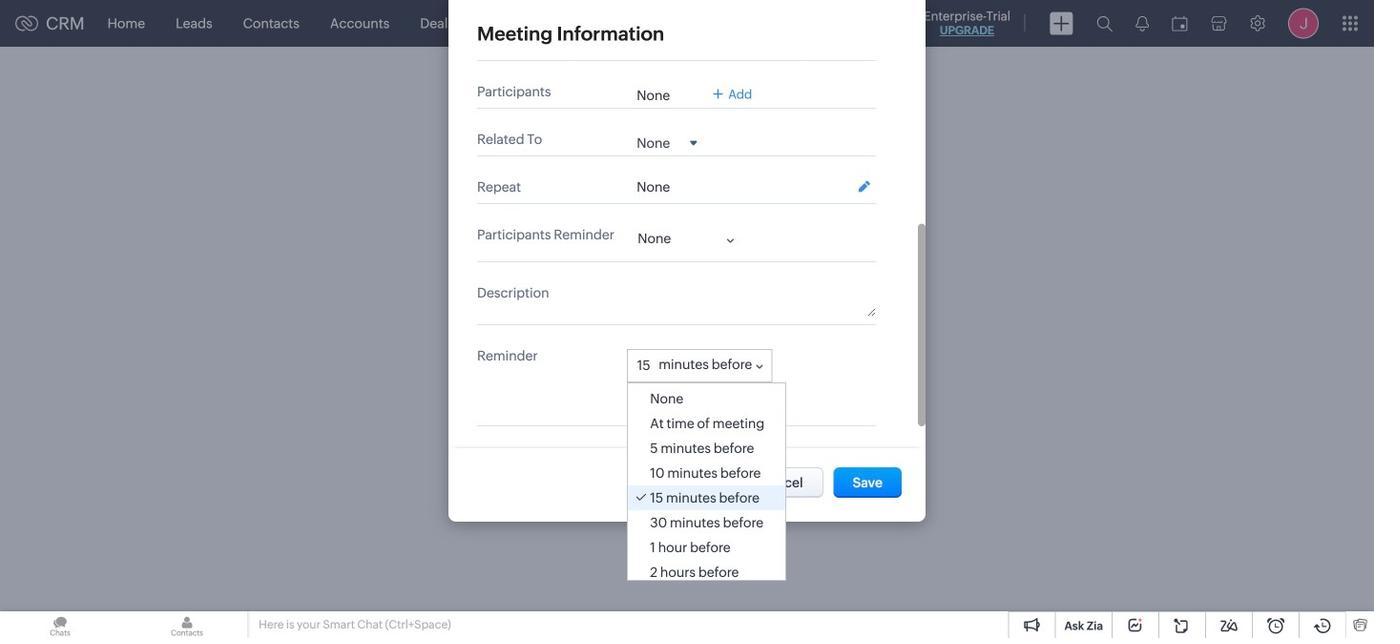 Task type: vqa. For each thing, say whether or not it's contained in the screenshot.
text box
yes



Task type: locate. For each thing, give the bounding box(es) containing it.
None text field
[[637, 281, 876, 317], [628, 352, 657, 377], [637, 281, 876, 317], [628, 352, 657, 377]]

logo image
[[15, 16, 38, 31]]

contacts image
[[127, 612, 247, 638]]

search element
[[1085, 0, 1124, 47]]

None button
[[739, 468, 823, 498], [834, 468, 902, 498], [739, 468, 823, 498], [834, 468, 902, 498]]

None field
[[637, 134, 697, 151]]



Task type: describe. For each thing, give the bounding box(es) containing it.
search image
[[1097, 15, 1113, 31]]

chats image
[[0, 612, 120, 638]]



